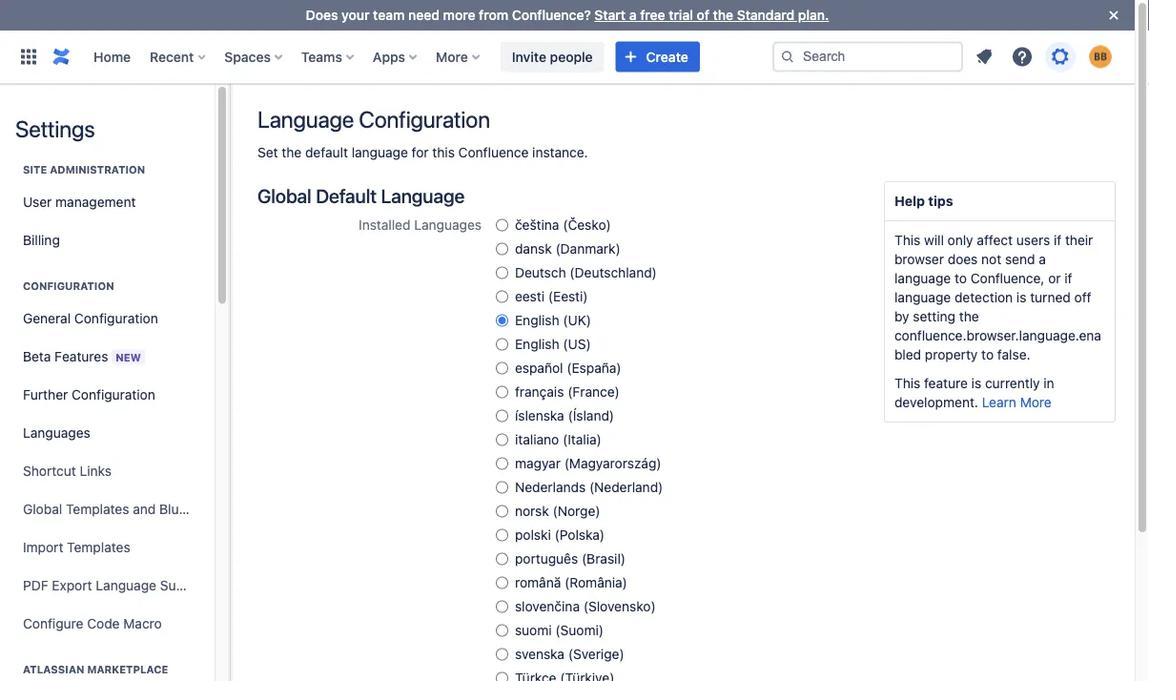 Task type: locate. For each thing, give the bounding box(es) containing it.
(česko)
[[563, 217, 611, 233]]

(românia)
[[565, 575, 628, 591]]

send
[[1005, 251, 1036, 267]]

2 vertical spatial language
[[96, 578, 156, 593]]

collapse sidebar image
[[208, 93, 250, 132]]

1 horizontal spatial the
[[713, 7, 734, 23]]

not
[[982, 251, 1002, 267]]

global inside global templates and blueprints link
[[23, 501, 62, 517]]

atlassian marketplace
[[23, 663, 168, 676]]

turned
[[1031, 290, 1071, 305]]

this will only affect users if their browser does not send a language to confluence, or if language detection is turned off by setting the confluence.browser.language.ena bled property to false.
[[895, 232, 1102, 363]]

english for english (uk)
[[515, 312, 560, 328]]

of
[[697, 7, 710, 23]]

search image
[[780, 49, 796, 64]]

1 horizontal spatial a
[[1039, 251, 1046, 267]]

off
[[1075, 290, 1092, 305]]

english down eesti
[[515, 312, 560, 328]]

0 vertical spatial to
[[955, 270, 967, 286]]

blueprints
[[159, 501, 222, 517]]

français (France) radio
[[496, 383, 508, 402]]

banner containing home
[[0, 30, 1135, 84]]

confluence
[[459, 145, 529, 160]]

shortcut links
[[23, 463, 112, 479]]

global up import
[[23, 501, 62, 517]]

1 vertical spatial language
[[381, 184, 465, 207]]

0 horizontal spatial a
[[629, 7, 637, 23]]

2 vertical spatial the
[[960, 309, 979, 324]]

people
[[550, 49, 593, 64]]

0 vertical spatial if
[[1054, 232, 1062, 248]]

affect
[[977, 232, 1013, 248]]

italiano (Italia) radio
[[496, 430, 508, 449]]

configuration up set the default language for this confluence instance.
[[359, 106, 490, 133]]

language up macro
[[96, 578, 156, 593]]

language up installed languages at the left top
[[381, 184, 465, 207]]

this inside this will only affect users if their browser does not send a language to confluence, or if language detection is turned off by setting the confluence.browser.language.ena bled property to false.
[[895, 232, 921, 248]]

this down bled
[[895, 375, 921, 391]]

2 horizontal spatial the
[[960, 309, 979, 324]]

your
[[342, 7, 370, 23]]

0 vertical spatial global
[[258, 184, 312, 207]]

if left their
[[1054, 232, 1062, 248]]

1 horizontal spatial is
[[1017, 290, 1027, 305]]

banner
[[0, 30, 1135, 84]]

a left free
[[629, 7, 637, 23]]

language up setting
[[895, 290, 951, 305]]

pdf
[[23, 578, 48, 593]]

1 vertical spatial this
[[895, 375, 921, 391]]

polski (polska)
[[515, 527, 605, 543]]

configuration for general
[[74, 311, 158, 326]]

(nederland)
[[590, 479, 663, 495]]

(españa)
[[567, 360, 622, 376]]

global for global templates and blueprints
[[23, 501, 62, 517]]

the inside this will only affect users if their browser does not send a language to confluence, or if language detection is turned off by setting the confluence.browser.language.ena bled property to false.
[[960, 309, 979, 324]]

configure
[[23, 616, 83, 632]]

languages up shortcut at the bottom left
[[23, 425, 90, 441]]

1 vertical spatial templates
[[67, 539, 130, 555]]

the right set
[[282, 145, 302, 160]]

1 horizontal spatial more
[[1020, 394, 1052, 410]]

(danmark)
[[556, 241, 621, 257]]

invite people
[[512, 49, 593, 64]]

2 english from the top
[[515, 336, 560, 352]]

a inside this will only affect users if their browser does not send a language to confluence, or if language detection is turned off by setting the confluence.browser.language.ena bled property to false.
[[1039, 251, 1046, 267]]

global down set
[[258, 184, 312, 207]]

global templates and blueprints link
[[15, 490, 222, 529]]

language down "language configuration"
[[352, 145, 408, 160]]

templates for import
[[67, 539, 130, 555]]

further configuration
[[23, 387, 155, 403]]

0 vertical spatial the
[[713, 7, 734, 23]]

1 vertical spatial languages
[[23, 425, 90, 441]]

(suomi)
[[556, 622, 604, 638]]

is down "confluence," at the right
[[1017, 290, 1027, 305]]

français (france)
[[515, 384, 620, 400]]

(us)
[[563, 336, 591, 352]]

languages link
[[15, 414, 199, 452]]

configure code macro link
[[15, 605, 199, 643]]

global
[[258, 184, 312, 207], [23, 501, 62, 517]]

0 horizontal spatial languages
[[23, 425, 90, 441]]

1 vertical spatial if
[[1065, 270, 1073, 286]]

1 vertical spatial to
[[982, 347, 994, 363]]

templates down links
[[66, 501, 129, 517]]

installed
[[359, 217, 411, 233]]

italiano
[[515, 432, 559, 447]]

more down more
[[436, 49, 468, 64]]

language
[[258, 106, 354, 133], [381, 184, 465, 207], [96, 578, 156, 593]]

site administration
[[23, 164, 145, 176]]

1 vertical spatial more
[[1020, 394, 1052, 410]]

more
[[436, 49, 468, 64], [1020, 394, 1052, 410]]

global default language
[[258, 184, 465, 207]]

more inside more popup button
[[436, 49, 468, 64]]

property
[[925, 347, 978, 363]]

1 vertical spatial is
[[972, 375, 982, 391]]

if right or
[[1065, 270, 1073, 286]]

language
[[352, 145, 408, 160], [895, 270, 951, 286], [895, 290, 951, 305]]

magyar
[[515, 456, 561, 471]]

0 vertical spatial this
[[895, 232, 921, 248]]

2 horizontal spatial language
[[381, 184, 465, 207]]

1 vertical spatial global
[[23, 501, 62, 517]]

billing
[[23, 232, 60, 248]]

0 horizontal spatial language
[[96, 578, 156, 593]]

1 horizontal spatial language
[[258, 106, 354, 133]]

suomi
[[515, 622, 552, 638]]

is inside this will only affect users if their browser does not send a language to confluence, or if language detection is turned off by setting the confluence.browser.language.ena bled property to false.
[[1017, 290, 1027, 305]]

1 horizontal spatial global
[[258, 184, 312, 207]]

0 horizontal spatial more
[[436, 49, 468, 64]]

0 horizontal spatial global
[[23, 501, 62, 517]]

0 vertical spatial is
[[1017, 290, 1027, 305]]

1 vertical spatial a
[[1039, 251, 1046, 267]]

0 vertical spatial language
[[352, 145, 408, 160]]

0 vertical spatial english
[[515, 312, 560, 328]]

deutsch
[[515, 265, 566, 280]]

to down does
[[955, 270, 967, 286]]

2 this from the top
[[895, 375, 921, 391]]

1 vertical spatial english
[[515, 336, 560, 352]]

language up default
[[258, 106, 354, 133]]

configuration inside "link"
[[74, 311, 158, 326]]

0 vertical spatial templates
[[66, 501, 129, 517]]

and
[[133, 501, 156, 517]]

1 english from the top
[[515, 312, 560, 328]]

the down detection
[[960, 309, 979, 324]]

create
[[646, 49, 689, 64]]

installed languages
[[359, 217, 482, 233]]

dansk
[[515, 241, 552, 257]]

íslenska (Ísland) radio
[[496, 406, 508, 425]]

more down in
[[1020, 394, 1052, 410]]

confluence image
[[50, 45, 73, 68]]

english
[[515, 312, 560, 328], [515, 336, 560, 352]]

invite
[[512, 49, 547, 64]]

code
[[87, 616, 120, 632]]

users
[[1017, 232, 1051, 248]]

a
[[629, 7, 637, 23], [1039, 251, 1046, 267]]

global element
[[11, 30, 773, 83]]

to down confluence.browser.language.ena
[[982, 347, 994, 363]]

a down users
[[1039, 251, 1046, 267]]

0 vertical spatial language
[[258, 106, 354, 133]]

this inside this feature is currently in development.
[[895, 375, 921, 391]]

norsk (norge)
[[515, 503, 601, 519]]

further configuration link
[[15, 376, 199, 414]]

Türkçe (Türkiye) radio
[[496, 669, 508, 681]]

0 vertical spatial more
[[436, 49, 468, 64]]

english up español
[[515, 336, 560, 352]]

administration
[[50, 164, 145, 176]]

english (uk)
[[515, 312, 591, 328]]

close image
[[1103, 4, 1126, 27]]

is
[[1017, 290, 1027, 305], [972, 375, 982, 391]]

standard
[[737, 7, 795, 23]]

configuration for further
[[72, 387, 155, 403]]

norsk (Norge) radio
[[496, 502, 508, 521]]

spaces
[[225, 49, 271, 64]]

1 vertical spatial the
[[282, 145, 302, 160]]

(uk)
[[563, 312, 591, 328]]

user management link
[[15, 183, 199, 221]]

general configuration link
[[15, 300, 199, 338]]

macro
[[123, 616, 162, 632]]

help icon image
[[1011, 45, 1034, 68]]

language down browser
[[895, 270, 951, 286]]

1 vertical spatial language
[[895, 270, 951, 286]]

suomi (Suomi) radio
[[496, 621, 508, 640]]

marketplace
[[87, 663, 168, 676]]

1 this from the top
[[895, 232, 921, 248]]

their
[[1066, 232, 1094, 248]]

0 horizontal spatial if
[[1054, 232, 1062, 248]]

Search field
[[773, 41, 964, 72]]

general
[[23, 311, 71, 326]]

global templates and blueprints
[[23, 501, 222, 517]]

language for global default language
[[381, 184, 465, 207]]

dansk (danmark)
[[515, 241, 621, 257]]

norsk
[[515, 503, 549, 519]]

export
[[52, 578, 92, 593]]

(magyarország)
[[564, 456, 662, 471]]

beta
[[23, 348, 51, 364]]

configuration up new
[[74, 311, 158, 326]]

(eesti)
[[548, 289, 588, 304]]

0 horizontal spatial is
[[972, 375, 982, 391]]

language inside pdf export language support link
[[96, 578, 156, 593]]

1 horizontal spatial to
[[982, 347, 994, 363]]

languages left čeština (česko) option
[[414, 217, 482, 233]]

this up browser
[[895, 232, 921, 248]]

apps button
[[367, 41, 425, 72]]

instance.
[[533, 145, 588, 160]]

0 vertical spatial languages
[[414, 217, 482, 233]]

is right feature
[[972, 375, 982, 391]]

does
[[306, 7, 338, 23]]

the right of at the right top of page
[[713, 7, 734, 23]]

configuration up languages link
[[72, 387, 155, 403]]

templates up pdf export language support link
[[67, 539, 130, 555]]

slovenčina (Slovensko) radio
[[496, 597, 508, 616]]



Task type: describe. For each thing, give the bounding box(es) containing it.
billing link
[[15, 221, 199, 259]]

settings
[[15, 115, 95, 142]]

import templates link
[[15, 529, 199, 567]]

2 vertical spatial language
[[895, 290, 951, 305]]

templates for global
[[66, 501, 129, 517]]

(polska)
[[555, 527, 605, 543]]

by
[[895, 309, 910, 324]]

team
[[373, 7, 405, 23]]

čeština (Česko) radio
[[496, 216, 508, 235]]

will
[[924, 232, 944, 248]]

setting
[[913, 309, 956, 324]]

íslenska (ísland)
[[515, 408, 614, 424]]

trial
[[669, 7, 693, 23]]

español (España) radio
[[496, 359, 508, 378]]

English (US) radio
[[496, 335, 508, 354]]

in
[[1044, 375, 1055, 391]]

further
[[23, 387, 68, 403]]

your profile and preferences image
[[1089, 45, 1112, 68]]

languages inside languages link
[[23, 425, 90, 441]]

language for pdf export language support
[[96, 578, 156, 593]]

language configuration
[[258, 106, 490, 133]]

confluence?
[[512, 7, 591, 23]]

0 horizontal spatial the
[[282, 145, 302, 160]]

Deutsch (Deutschland) radio
[[496, 263, 508, 282]]

configure code macro
[[23, 616, 162, 632]]

settings icon image
[[1049, 45, 1072, 68]]

shortcut
[[23, 463, 76, 479]]

this for this feature is currently in development.
[[895, 375, 921, 391]]

free
[[640, 7, 666, 23]]

english (us)
[[515, 336, 591, 352]]

import templates
[[23, 539, 130, 555]]

dansk (Danmark) radio
[[496, 239, 508, 259]]

čeština
[[515, 217, 560, 233]]

español (españa)
[[515, 360, 622, 376]]

appswitcher icon image
[[17, 45, 40, 68]]

learn more link
[[982, 394, 1052, 410]]

configuration for language
[[359, 106, 490, 133]]

help tips
[[895, 193, 954, 209]]

notification icon image
[[973, 45, 996, 68]]

configuration group
[[15, 259, 222, 649]]

magyar (magyarország)
[[515, 456, 662, 471]]

recent
[[150, 49, 194, 64]]

(italia)
[[563, 432, 602, 447]]

tips
[[929, 193, 954, 209]]

slovenčina (slovensko)
[[515, 599, 656, 614]]

apps
[[373, 49, 405, 64]]

teams
[[301, 49, 342, 64]]

more button
[[430, 41, 487, 72]]

1 horizontal spatial languages
[[414, 217, 482, 233]]

0 horizontal spatial to
[[955, 270, 967, 286]]

(france)
[[568, 384, 620, 400]]

nederlands (nederland)
[[515, 479, 663, 495]]

svenska (Sverige) radio
[[496, 645, 508, 664]]

more
[[443, 7, 476, 23]]

feature
[[924, 375, 968, 391]]

configuration up general
[[23, 280, 114, 292]]

development.
[[895, 394, 979, 410]]

english for english (us)
[[515, 336, 560, 352]]

invite people button
[[501, 41, 605, 72]]

spaces button
[[219, 41, 290, 72]]

learn
[[982, 394, 1017, 410]]

beta features new
[[23, 348, 141, 364]]

site administration group
[[15, 143, 199, 265]]

1 horizontal spatial if
[[1065, 270, 1073, 286]]

site
[[23, 164, 47, 176]]

română (România) radio
[[496, 573, 508, 592]]

browser
[[895, 251, 944, 267]]

general configuration
[[23, 311, 158, 326]]

management
[[55, 194, 136, 210]]

eesti (Eesti) radio
[[496, 287, 508, 306]]

import
[[23, 539, 63, 555]]

English (UK) radio
[[496, 311, 508, 330]]

this for this will only affect users if their browser does not send a language to confluence, or if language detection is turned off by setting the confluence.browser.language.ena bled property to false.
[[895, 232, 921, 248]]

global for global default language
[[258, 184, 312, 207]]

for
[[412, 145, 429, 160]]

eesti (eesti)
[[515, 289, 588, 304]]

this
[[433, 145, 455, 160]]

teams button
[[296, 41, 361, 72]]

confluence,
[[971, 270, 1045, 286]]

shortcut links link
[[15, 452, 199, 490]]

user management
[[23, 194, 136, 210]]

links
[[80, 463, 112, 479]]

home link
[[88, 41, 136, 72]]

plan.
[[798, 7, 829, 23]]

polski (Polska) radio
[[496, 526, 508, 545]]

does your team need more from confluence? start a free trial of the standard plan.
[[306, 7, 829, 23]]

Nederlands (Nederland) radio
[[496, 478, 508, 497]]

svenska (sverige)
[[515, 646, 625, 662]]

(sverige)
[[568, 646, 625, 662]]

magyar (Magyarország) radio
[[496, 454, 508, 473]]

slovenčina
[[515, 599, 580, 614]]

is inside this feature is currently in development.
[[972, 375, 982, 391]]

français
[[515, 384, 564, 400]]

currently
[[985, 375, 1040, 391]]

italiano (italia)
[[515, 432, 602, 447]]

eesti
[[515, 289, 545, 304]]

português (Brasil) radio
[[496, 549, 508, 569]]

confluence image
[[50, 45, 73, 68]]

0 vertical spatial a
[[629, 7, 637, 23]]

bled
[[895, 347, 922, 363]]

confluence.browser.language.ena
[[895, 328, 1102, 343]]



Task type: vqa. For each thing, say whether or not it's contained in the screenshot.
FEATURES
yes



